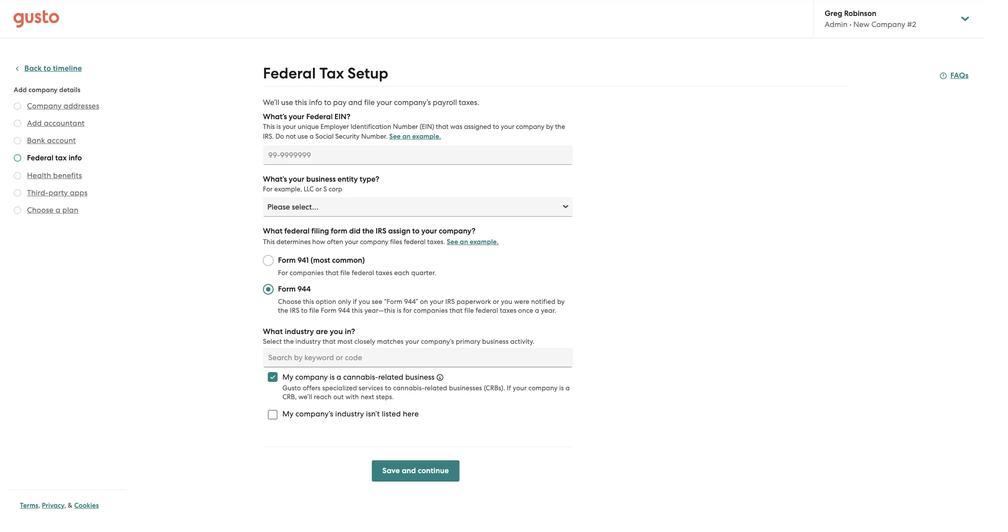 Task type: locate. For each thing, give the bounding box(es) containing it.
greg
[[825, 9, 843, 18]]

what inside what federal filing form did the irs assign to your company? this determines how often your company files federal taxes. see an example.
[[263, 226, 283, 236]]

that
[[436, 123, 449, 131], [326, 269, 339, 277], [450, 307, 463, 315], [323, 338, 336, 346]]

this is your unique employer identification number (ein) that was assigned to your company by the irs. do not use a social security number.
[[263, 123, 566, 140]]

benefits
[[53, 171, 82, 180]]

see inside what federal filing form did the irs assign to your company? this determines how often your company files federal taxes. see an example.
[[447, 238, 459, 246]]

1 horizontal spatial example.
[[470, 238, 499, 246]]

payroll
[[433, 98, 457, 107]]

1 horizontal spatial company
[[872, 20, 906, 29]]

0 horizontal spatial choose
[[27, 206, 54, 214]]

2 horizontal spatial you
[[501, 298, 513, 306]]

choose left option
[[278, 298, 302, 306]]

0 vertical spatial what's
[[263, 112, 287, 121]]

taxes inside form 944 choose this option only if you see "form 944" on your irs paperwork or you were notified by the irs to file form 944 this year—this is for companies that file federal taxes once a year.
[[500, 307, 517, 315]]

business
[[307, 175, 336, 184], [483, 338, 509, 346], [406, 373, 435, 382]]

add up bank
[[27, 119, 42, 128]]

use right we'll
[[281, 98, 293, 107]]

once
[[519, 307, 534, 315]]

0 horizontal spatial taxes
[[376, 269, 393, 277]]

1 horizontal spatial see
[[447, 238, 459, 246]]

1 vertical spatial business
[[483, 338, 509, 346]]

0 vertical spatial see an example. button
[[390, 131, 442, 142]]

that down paperwork
[[450, 307, 463, 315]]

that inside form 941 (most common) for companies that file federal taxes each quarter.
[[326, 269, 339, 277]]

0 vertical spatial form
[[278, 256, 296, 265]]

we'll
[[263, 98, 280, 107]]

by inside form 944 choose this option only if you see "form 944" on your irs paperwork or you were notified by the irs to file form 944 this year—this is for companies that file federal taxes once a year.
[[558, 298, 565, 306]]

add
[[14, 86, 27, 94], [27, 119, 42, 128]]

related left businesses
[[425, 384, 448, 392]]

is inside gusto offers specialized services to cannabis-related businesses (crbs). if your company is a crb, we'll reach out with next steps.
[[560, 384, 564, 392]]

1 vertical spatial or
[[493, 298, 500, 306]]

1 vertical spatial companies
[[414, 307, 448, 315]]

cannabis- inside gusto offers specialized services to cannabis-related businesses (crbs). if your company is a crb, we'll reach out with next steps.
[[394, 384, 425, 392]]

this up what's your federal ein?
[[295, 98, 307, 107]]

choose inside form 944 choose this option only if you see "form 944" on your irs paperwork or you were notified by the irs to file form 944 this year—this is for companies that file federal taxes once a year.
[[278, 298, 302, 306]]

see an example. button down company?
[[447, 237, 499, 247]]

related
[[379, 373, 404, 382], [425, 384, 448, 392]]

year.
[[541, 307, 557, 315]]

security
[[336, 132, 360, 140]]

example. down '(ein)'
[[413, 132, 442, 140]]

company addresses button
[[27, 101, 99, 111]]

listed
[[382, 409, 401, 418]]

What industry are you in? field
[[263, 348, 573, 367]]

0 vertical spatial federal
[[263, 64, 316, 82]]

0 vertical spatial companies
[[290, 269, 324, 277]]

0 vertical spatial taxes
[[376, 269, 393, 277]]

or
[[316, 185, 322, 193], [493, 298, 500, 306]]

the inside form 944 choose this option only if you see "form 944" on your irs paperwork or you were notified by the irs to file form 944 this year—this is for companies that file federal taxes once a year.
[[278, 307, 289, 315]]

account
[[47, 136, 76, 145]]

info up what's your federal ein?
[[309, 98, 323, 107]]

add down back
[[14, 86, 27, 94]]

taxes.
[[459, 98, 480, 107], [428, 238, 446, 246]]

your down did
[[345, 238, 359, 246]]

and right save
[[402, 466, 416, 475]]

not
[[286, 132, 296, 140]]

what up select at the left bottom of page
[[263, 327, 283, 336]]

choose
[[27, 206, 54, 214], [278, 298, 302, 306]]

1 vertical spatial what
[[263, 327, 283, 336]]

we'll use this info to pay and file your company's payroll taxes.
[[263, 98, 480, 107]]

companies down on
[[414, 307, 448, 315]]

file down common)
[[341, 269, 350, 277]]

for
[[263, 185, 273, 193], [278, 269, 288, 277]]

0 horizontal spatial company
[[27, 101, 62, 110]]

0 vertical spatial add
[[14, 86, 27, 94]]

you inside what industry are you in? select the industry that most closely matches your company's primary business activity.
[[330, 327, 343, 336]]

next
[[361, 393, 375, 401]]

0 vertical spatial or
[[316, 185, 322, 193]]

on
[[420, 298, 428, 306]]

944 down only
[[339, 307, 350, 315]]

check image left add accountant button
[[14, 120, 21, 127]]

,
[[38, 502, 40, 510], [64, 502, 66, 510]]

0 vertical spatial by
[[547, 123, 554, 131]]

1 horizontal spatial by
[[558, 298, 565, 306]]

your up what industry are you in? field
[[406, 338, 420, 346]]

0 vertical spatial my
[[283, 373, 294, 382]]

that down are
[[323, 338, 336, 346]]

1 vertical spatial and
[[402, 466, 416, 475]]

related up the steps.
[[379, 373, 404, 382]]

common)
[[332, 256, 365, 265]]

company's up what industry are you in? field
[[421, 338, 455, 346]]

irs inside what federal filing form did the irs assign to your company? this determines how often your company files federal taxes. see an example.
[[376, 226, 387, 236]]

check image down add company details
[[14, 102, 21, 110]]

this
[[295, 98, 307, 107], [303, 298, 314, 306], [352, 307, 363, 315]]

what inside what industry are you in? select the industry that most closely matches your company's primary business activity.
[[263, 327, 283, 336]]

, left '&'
[[64, 502, 66, 510]]

gusto
[[283, 384, 301, 392]]

taxes inside form 941 (most common) for companies that file federal taxes each quarter.
[[376, 269, 393, 277]]

0 vertical spatial company
[[872, 20, 906, 29]]

info
[[309, 98, 323, 107], [69, 153, 82, 163]]

you up most
[[330, 327, 343, 336]]

info inside list
[[69, 153, 82, 163]]

check image for bank
[[14, 137, 21, 144]]

your inside gusto offers specialized services to cannabis-related businesses (crbs). if your company is a crb, we'll reach out with next steps.
[[513, 384, 527, 392]]

0 vertical spatial irs
[[376, 226, 387, 236]]

assigned
[[464, 123, 492, 131]]

a inside 'this is your unique employer identification number (ein) that was assigned to your company by the irs. do not use a social security number.'
[[310, 132, 314, 140]]

steps.
[[376, 393, 394, 401]]

3 check image from the top
[[14, 137, 21, 144]]

specialized
[[323, 384, 357, 392]]

this left option
[[303, 298, 314, 306]]

use
[[281, 98, 293, 107], [298, 132, 308, 140]]

company inside gusto offers specialized services to cannabis-related businesses (crbs). if your company is a crb, we'll reach out with next steps.
[[529, 384, 558, 392]]

use inside 'this is your unique employer identification number (ein) that was assigned to your company by the irs. do not use a social security number.'
[[298, 132, 308, 140]]

addresses
[[64, 101, 99, 110]]

1 horizontal spatial an
[[460, 238, 469, 246]]

to inside form 944 choose this option only if you see "form 944" on your irs paperwork or you were notified by the irs to file form 944 this year—this is for companies that file federal taxes once a year.
[[301, 307, 308, 315]]

example. inside what federal filing form did the irs assign to your company? this determines how often your company files federal taxes. see an example.
[[470, 238, 499, 246]]

company's up number
[[394, 98, 431, 107]]

1 vertical spatial an
[[460, 238, 469, 246]]

what
[[263, 226, 283, 236], [263, 327, 283, 336]]

business inside what industry are you in? select the industry that most closely matches your company's primary business activity.
[[483, 338, 509, 346]]

check image left health
[[14, 172, 21, 179]]

1 horizontal spatial taxes.
[[459, 98, 480, 107]]

use down 'unique' on the top left of the page
[[298, 132, 308, 140]]

this
[[263, 123, 275, 131], [263, 238, 275, 246]]

0 horizontal spatial taxes.
[[428, 238, 446, 246]]

is
[[277, 123, 281, 131], [397, 307, 402, 315], [330, 373, 335, 382], [560, 384, 564, 392]]

taxes. down company?
[[428, 238, 446, 246]]

check image left choose a plan button
[[14, 206, 21, 214]]

choose a plan button
[[27, 205, 79, 215]]

this down if
[[352, 307, 363, 315]]

1 horizontal spatial ,
[[64, 502, 66, 510]]

1 horizontal spatial cannabis-
[[394, 384, 425, 392]]

0 horizontal spatial example.
[[413, 132, 442, 140]]

example.
[[413, 132, 442, 140], [470, 238, 499, 246]]

business up the "s"
[[307, 175, 336, 184]]

1 my from the top
[[283, 373, 294, 382]]

industry left are
[[285, 327, 314, 336]]

is inside form 944 choose this option only if you see "form 944" on your irs paperwork or you were notified by the irs to file form 944 this year—this is for companies that file federal taxes once a year.
[[397, 307, 402, 315]]

1 vertical spatial irs
[[446, 298, 455, 306]]

taxes. right payroll in the left top of the page
[[459, 98, 480, 107]]

that left was
[[436, 123, 449, 131]]

1 vertical spatial see an example. button
[[447, 237, 499, 247]]

0 vertical spatial this
[[295, 98, 307, 107]]

business up gusto offers specialized services to cannabis-related businesses (crbs). if your company is a crb, we'll reach out with next steps.
[[406, 373, 435, 382]]

0 horizontal spatial you
[[330, 327, 343, 336]]

7 check image from the top
[[14, 206, 21, 214]]

this left the determines on the top left of page
[[263, 238, 275, 246]]

your up 'identification'
[[377, 98, 392, 107]]

0 horizontal spatial use
[[281, 98, 293, 107]]

0 vertical spatial see
[[390, 132, 401, 140]]

1 horizontal spatial or
[[493, 298, 500, 306]]

file up 'identification'
[[365, 98, 375, 107]]

1 vertical spatial cannabis-
[[394, 384, 425, 392]]

0 horizontal spatial companies
[[290, 269, 324, 277]]

that down (most
[[326, 269, 339, 277]]

cannabis- up services
[[343, 373, 379, 382]]

2 check image from the top
[[14, 120, 21, 127]]

2 horizontal spatial irs
[[446, 298, 455, 306]]

federal inside list
[[27, 153, 54, 163]]

option
[[316, 298, 337, 306]]

add accountant
[[27, 119, 85, 128]]

0 horizontal spatial see
[[390, 132, 401, 140]]

with
[[346, 393, 359, 401]]

and right pay
[[349, 98, 363, 107]]

1 horizontal spatial you
[[359, 298, 370, 306]]

example,
[[274, 185, 302, 193]]

0 vertical spatial what
[[263, 226, 283, 236]]

1 vertical spatial what's
[[263, 175, 287, 184]]

this inside 'this is your unique employer identification number (ein) that was assigned to your company by the irs. do not use a social security number.'
[[263, 123, 275, 131]]

faqs button
[[941, 70, 970, 81]]

see
[[372, 298, 383, 306]]

see down number
[[390, 132, 401, 140]]

form inside form 941 (most common) for companies that file federal taxes each quarter.
[[278, 256, 296, 265]]

my up gusto
[[283, 373, 294, 382]]

what federal filing form did the irs assign to your company? this determines how often your company files federal taxes. see an example.
[[263, 226, 499, 246]]

0 vertical spatial use
[[281, 98, 293, 107]]

tax
[[55, 153, 67, 163]]

0 horizontal spatial add
[[14, 86, 27, 94]]

privacy link
[[42, 502, 64, 510]]

2 what from the top
[[263, 327, 283, 336]]

year—this
[[365, 307, 396, 315]]

you
[[359, 298, 370, 306], [501, 298, 513, 306], [330, 327, 343, 336]]

0 vertical spatial an
[[403, 132, 411, 140]]

your right if on the bottom of the page
[[513, 384, 527, 392]]

0 horizontal spatial ,
[[38, 502, 40, 510]]

0 vertical spatial business
[[307, 175, 336, 184]]

1 horizontal spatial choose
[[278, 298, 302, 306]]

company left #2
[[872, 20, 906, 29]]

the inside 'this is your unique employer identification number (ein) that was assigned to your company by the irs. do not use a social security number.'
[[556, 123, 566, 131]]

your inside what industry are you in? select the industry that most closely matches your company's primary business activity.
[[406, 338, 420, 346]]

or left the "s"
[[316, 185, 322, 193]]

third-
[[27, 188, 49, 197]]

My company's industry isn't listed here checkbox
[[263, 405, 283, 424]]

0 vertical spatial company's
[[394, 98, 431, 107]]

businesses
[[449, 384, 483, 392]]

1 , from the left
[[38, 502, 40, 510]]

see an example. button for what federal filing form did the irs assign to your company?
[[447, 237, 499, 247]]

to inside 'this is your unique employer identification number (ein) that was assigned to your company by the irs. do not use a social security number.'
[[493, 123, 500, 131]]

companies down 941
[[290, 269, 324, 277]]

1 vertical spatial use
[[298, 132, 308, 140]]

what's down we'll
[[263, 112, 287, 121]]

for inside form 941 (most common) for companies that file federal taxes each quarter.
[[278, 269, 288, 277]]

assign
[[389, 226, 411, 236]]

choose down third-
[[27, 206, 54, 214]]

1 vertical spatial form
[[278, 284, 296, 294]]

or right paperwork
[[493, 298, 500, 306]]

check image for third-
[[14, 189, 21, 197]]

federal up health
[[27, 153, 54, 163]]

"form
[[384, 298, 403, 306]]

check image left bank
[[14, 137, 21, 144]]

1 horizontal spatial info
[[309, 98, 323, 107]]

for down the determines on the top left of page
[[278, 269, 288, 277]]

0 vertical spatial for
[[263, 185, 273, 193]]

to inside gusto offers specialized services to cannabis-related businesses (crbs). if your company is a crb, we'll reach out with next steps.
[[385, 384, 392, 392]]

federal up we'll
[[263, 64, 316, 82]]

2 vertical spatial federal
[[27, 153, 54, 163]]

is inside 'this is your unique employer identification number (ein) that was assigned to your company by the irs. do not use a social security number.'
[[277, 123, 281, 131]]

0 horizontal spatial irs
[[290, 307, 300, 315]]

0 horizontal spatial 944
[[298, 284, 311, 294]]

1 vertical spatial company
[[27, 101, 62, 110]]

None radio
[[263, 284, 274, 295]]

what's your federal ein?
[[263, 112, 351, 121]]

file down option
[[310, 307, 319, 315]]

federal down paperwork
[[476, 307, 499, 315]]

for left example,
[[263, 185, 273, 193]]

my for my company's industry isn't listed here
[[283, 409, 294, 418]]

federal up 'unique' on the top left of the page
[[307, 112, 333, 121]]

your right on
[[430, 298, 444, 306]]

1 horizontal spatial business
[[406, 373, 435, 382]]

1 check image from the top
[[14, 102, 21, 110]]

companies inside form 941 (most common) for companies that file federal taxes each quarter.
[[290, 269, 324, 277]]

0 vertical spatial cannabis-
[[343, 373, 379, 382]]

0 vertical spatial this
[[263, 123, 275, 131]]

that inside 'this is your unique employer identification number (ein) that was assigned to your company by the irs. do not use a social security number.'
[[436, 123, 449, 131]]

irs.
[[263, 132, 274, 140]]

0 horizontal spatial business
[[307, 175, 336, 184]]

federal down common)
[[352, 269, 375, 277]]

1 this from the top
[[263, 123, 275, 131]]

offers
[[303, 384, 321, 392]]

, left the privacy link on the left bottom of the page
[[38, 502, 40, 510]]

example. down company?
[[470, 238, 499, 246]]

0 vertical spatial and
[[349, 98, 363, 107]]

what's
[[263, 112, 287, 121], [263, 175, 287, 184]]

1 what from the top
[[263, 226, 283, 236]]

cannabis- up the steps.
[[394, 384, 425, 392]]

add company details
[[14, 86, 81, 94]]

a inside gusto offers specialized services to cannabis-related businesses (crbs). if your company is a crb, we'll reach out with next steps.
[[566, 384, 570, 392]]

None checkbox
[[263, 367, 283, 387]]

business left activity.
[[483, 338, 509, 346]]

check image left third-
[[14, 189, 21, 197]]

see an example. button down number
[[390, 131, 442, 142]]

federal for federal tax setup
[[263, 64, 316, 82]]

bank account
[[27, 136, 76, 145]]

an down number
[[403, 132, 411, 140]]

what's up example,
[[263, 175, 287, 184]]

company down add company details
[[27, 101, 62, 110]]

apps
[[70, 188, 88, 197]]

None radio
[[263, 255, 274, 266]]

0 horizontal spatial see an example. button
[[390, 131, 442, 142]]

1 vertical spatial my
[[283, 409, 294, 418]]

type?
[[360, 175, 380, 184]]

isn't
[[366, 409, 380, 418]]

check image left the federal tax info at the top
[[14, 154, 21, 162]]

6 check image from the top
[[14, 189, 21, 197]]

an inside what federal filing form did the irs assign to your company? this determines how often your company files federal taxes. see an example.
[[460, 238, 469, 246]]

company inside button
[[27, 101, 62, 110]]

see down company?
[[447, 238, 459, 246]]

0 horizontal spatial and
[[349, 98, 363, 107]]

1 vertical spatial taxes
[[500, 307, 517, 315]]

your up example,
[[289, 175, 305, 184]]

1 vertical spatial choose
[[278, 298, 302, 306]]

2 this from the top
[[263, 238, 275, 246]]

health benefits
[[27, 171, 82, 180]]

1 vertical spatial see
[[447, 238, 459, 246]]

you left 'were'
[[501, 298, 513, 306]]

0 horizontal spatial an
[[403, 132, 411, 140]]

1 horizontal spatial add
[[27, 119, 42, 128]]

What's your Federal EIN? text field
[[263, 145, 573, 165]]

terms
[[20, 502, 38, 510]]

1 horizontal spatial companies
[[414, 307, 448, 315]]

if
[[507, 384, 512, 392]]

files
[[390, 238, 403, 246]]

info right tax
[[69, 153, 82, 163]]

for inside what's your business entity type? for example, llc or s corp
[[263, 185, 273, 193]]

1 vertical spatial by
[[558, 298, 565, 306]]

1 horizontal spatial taxes
[[500, 307, 517, 315]]

paperwork
[[457, 298, 492, 306]]

taxes left each
[[376, 269, 393, 277]]

industry down are
[[296, 338, 321, 346]]

1 horizontal spatial irs
[[376, 226, 387, 236]]

industry down with
[[336, 409, 364, 418]]

2 what's from the top
[[263, 175, 287, 184]]

federal right files
[[404, 238, 426, 246]]

0 vertical spatial 944
[[298, 284, 311, 294]]

the
[[556, 123, 566, 131], [363, 226, 374, 236], [278, 307, 289, 315], [284, 338, 294, 346]]

what up the determines on the top left of page
[[263, 226, 283, 236]]

what's inside what's your business entity type? for example, llc or s corp
[[263, 175, 287, 184]]

0 vertical spatial example.
[[413, 132, 442, 140]]

federal tax setup
[[263, 64, 389, 82]]

this inside what federal filing form did the irs assign to your company? this determines how often your company files federal taxes. see an example.
[[263, 238, 275, 246]]

check image for add
[[14, 120, 21, 127]]

tax
[[320, 64, 344, 82]]

1 vertical spatial for
[[278, 269, 288, 277]]

0 horizontal spatial info
[[69, 153, 82, 163]]

0 horizontal spatial related
[[379, 373, 404, 382]]

1 horizontal spatial 944
[[339, 307, 350, 315]]

to
[[44, 64, 51, 73], [324, 98, 332, 107], [493, 123, 500, 131], [413, 226, 420, 236], [301, 307, 308, 315], [385, 384, 392, 392]]

you right if
[[359, 298, 370, 306]]

privacy
[[42, 502, 64, 510]]

taxes down 'were'
[[500, 307, 517, 315]]

company inside greg robinson admin • new company #2
[[872, 20, 906, 29]]

out
[[334, 393, 344, 401]]

irs
[[376, 226, 387, 236], [446, 298, 455, 306], [290, 307, 300, 315]]

home image
[[13, 10, 59, 28]]

the inside what federal filing form did the irs assign to your company? this determines how often your company files federal taxes. see an example.
[[363, 226, 374, 236]]

2 my from the top
[[283, 409, 294, 418]]

1 horizontal spatial and
[[402, 466, 416, 475]]

1 what's from the top
[[263, 112, 287, 121]]

0 horizontal spatial for
[[263, 185, 273, 193]]

company's down the reach
[[296, 409, 334, 418]]

944 down 941
[[298, 284, 311, 294]]

an down company?
[[460, 238, 469, 246]]

1 horizontal spatial see an example. button
[[447, 237, 499, 247]]

0 horizontal spatial cannabis-
[[343, 373, 379, 382]]

5 check image from the top
[[14, 172, 21, 179]]

check image
[[14, 102, 21, 110], [14, 120, 21, 127], [14, 137, 21, 144], [14, 154, 21, 162], [14, 172, 21, 179], [14, 189, 21, 197], [14, 206, 21, 214]]

s
[[324, 185, 327, 193]]

my down crb,
[[283, 409, 294, 418]]

employer
[[321, 123, 349, 131]]

0 horizontal spatial by
[[547, 123, 554, 131]]

this up irs.
[[263, 123, 275, 131]]

add inside button
[[27, 119, 42, 128]]

by
[[547, 123, 554, 131], [558, 298, 565, 306]]



Task type: vqa. For each thing, say whether or not it's contained in the screenshot.
addresses,
no



Task type: describe. For each thing, give the bounding box(es) containing it.
choose inside button
[[27, 206, 54, 214]]

third-party apps
[[27, 188, 88, 197]]

see an example. button for what's your federal ein?
[[390, 131, 442, 142]]

check image for choose
[[14, 206, 21, 214]]

company's inside what industry are you in? select the industry that most closely matches your company's primary business activity.
[[421, 338, 455, 346]]

save
[[383, 466, 400, 475]]

that inside what industry are you in? select the industry that most closely matches your company's primary business activity.
[[323, 338, 336, 346]]

in?
[[345, 327, 356, 336]]

back to timeline button
[[14, 63, 82, 74]]

company addresses
[[27, 101, 99, 110]]

0 vertical spatial info
[[309, 98, 323, 107]]

related inside gusto offers specialized services to cannabis-related businesses (crbs). if your company is a crb, we'll reach out with next steps.
[[425, 384, 448, 392]]

1 vertical spatial this
[[303, 298, 314, 306]]

your up 'unique' on the top left of the page
[[289, 112, 305, 121]]

0 vertical spatial industry
[[285, 327, 314, 336]]

see inside popup button
[[390, 132, 401, 140]]

what's your business entity type? for example, llc or s corp
[[263, 175, 380, 193]]

health benefits button
[[27, 170, 82, 181]]

to inside what federal filing form did the irs assign to your company? this determines how often your company files federal taxes. see an example.
[[413, 226, 420, 236]]

entity
[[338, 175, 358, 184]]

business inside what's your business entity type? for example, llc or s corp
[[307, 175, 336, 184]]

1 vertical spatial industry
[[296, 338, 321, 346]]

an inside popup button
[[403, 132, 411, 140]]

did
[[349, 226, 361, 236]]

a inside form 944 choose this option only if you see "form 944" on your irs paperwork or you were notified by the irs to file form 944 this year—this is for companies that file federal taxes once a year.
[[536, 307, 540, 315]]

companies inside form 944 choose this option only if you see "form 944" on your irs paperwork or you were notified by the irs to file form 944 this year—this is for companies that file federal taxes once a year.
[[414, 307, 448, 315]]

federal up the determines on the top left of page
[[285, 226, 310, 236]]

here
[[403, 409, 419, 418]]

how
[[313, 238, 326, 246]]

your left company?
[[422, 226, 437, 236]]

number.
[[362, 132, 388, 140]]

corp
[[329, 185, 343, 193]]

0 vertical spatial related
[[379, 373, 404, 382]]

that inside form 944 choose this option only if you see "form 944" on your irs paperwork or you were notified by the irs to file form 944 this year—this is for companies that file federal taxes once a year.
[[450, 307, 463, 315]]

choose a plan
[[27, 206, 79, 214]]

&
[[68, 502, 73, 510]]

form for form 941 (most common)
[[278, 256, 296, 265]]

check image for health
[[14, 172, 21, 179]]

company inside 'this is your unique employer identification number (ein) that was assigned to your company by the irs. do not use a social security number.'
[[516, 123, 545, 131]]

taxes. inside what federal filing form did the irs assign to your company? this determines how often your company files federal taxes. see an example.
[[428, 238, 446, 246]]

(most
[[311, 256, 331, 265]]

details
[[59, 86, 81, 94]]

pay
[[333, 98, 347, 107]]

your inside form 944 choose this option only if you see "form 944" on your irs paperwork or you were notified by the irs to file form 944 this year—this is for companies that file federal taxes once a year.
[[430, 298, 444, 306]]

add accountant button
[[27, 118, 85, 128]]

most
[[338, 338, 353, 346]]

health
[[27, 171, 51, 180]]

2 vertical spatial company's
[[296, 409, 334, 418]]

see an example.
[[390, 132, 442, 140]]

unique
[[298, 123, 319, 131]]

a inside button
[[56, 206, 60, 214]]

form 941 (most common) for companies that file federal taxes each quarter.
[[278, 256, 437, 277]]

944"
[[405, 298, 419, 306]]

form
[[331, 226, 348, 236]]

2 vertical spatial form
[[321, 307, 337, 315]]

robinson
[[845, 9, 877, 18]]

setup
[[348, 64, 389, 82]]

0 vertical spatial taxes.
[[459, 98, 480, 107]]

admin
[[825, 20, 848, 29]]

are
[[316, 327, 328, 336]]

filing
[[312, 226, 329, 236]]

federal inside form 941 (most common) for companies that file federal taxes each quarter.
[[352, 269, 375, 277]]

greg robinson admin • new company #2
[[825, 9, 917, 29]]

reach
[[314, 393, 332, 401]]

cookies
[[74, 502, 99, 510]]

matches
[[377, 338, 404, 346]]

timeline
[[53, 64, 82, 73]]

new
[[854, 20, 870, 29]]

my for my company is a cannabis-related business
[[283, 373, 294, 382]]

what's for what's your business entity type? for example, llc or s corp
[[263, 175, 287, 184]]

only
[[338, 298, 352, 306]]

2 vertical spatial this
[[352, 307, 363, 315]]

do
[[276, 132, 284, 140]]

file down paperwork
[[465, 307, 474, 315]]

determines
[[277, 238, 311, 246]]

the inside what industry are you in? select the industry that most closely matches your company's primary business activity.
[[284, 338, 294, 346]]

save and continue button
[[372, 460, 460, 482]]

notified
[[532, 298, 556, 306]]

we'll
[[299, 393, 312, 401]]

your up not at left
[[283, 123, 296, 131]]

federal for federal tax info
[[27, 153, 54, 163]]

2 vertical spatial industry
[[336, 409, 364, 418]]

#2
[[908, 20, 917, 29]]

4 check image from the top
[[14, 154, 21, 162]]

company?
[[439, 226, 476, 236]]

or inside form 944 choose this option only if you see "form 944" on your irs paperwork or you were notified by the irs to file form 944 this year—this is for companies that file federal taxes once a year.
[[493, 298, 500, 306]]

what for what industry are you in?
[[263, 327, 283, 336]]

social
[[316, 132, 334, 140]]

select
[[263, 338, 282, 346]]

1 vertical spatial 944
[[339, 307, 350, 315]]

if
[[353, 298, 357, 306]]

company inside what federal filing form did the irs assign to your company? this determines how often your company files federal taxes. see an example.
[[360, 238, 389, 246]]

2 vertical spatial irs
[[290, 307, 300, 315]]

file inside form 941 (most common) for companies that file federal taxes each quarter.
[[341, 269, 350, 277]]

party
[[49, 188, 68, 197]]

2 , from the left
[[64, 502, 66, 510]]

quarter.
[[412, 269, 437, 277]]

what for what federal filing form did the irs assign to your company?
[[263, 226, 283, 236]]

often
[[327, 238, 344, 246]]

federal inside form 944 choose this option only if you see "form 944" on your irs paperwork or you were notified by the irs to file form 944 this year—this is for companies that file federal taxes once a year.
[[476, 307, 499, 315]]

were
[[515, 298, 530, 306]]

what's for what's your federal ein?
[[263, 112, 287, 121]]

by inside 'this is your unique employer identification number (ein) that was assigned to your company by the irs. do not use a social security number.'
[[547, 123, 554, 131]]

and inside button
[[402, 466, 416, 475]]

number
[[393, 123, 418, 131]]

(crbs).
[[484, 384, 506, 392]]

your right the assigned at the left of page
[[501, 123, 515, 131]]

add for add company details
[[14, 86, 27, 94]]

continue
[[418, 466, 449, 475]]

add for add accountant
[[27, 119, 42, 128]]

plan
[[62, 206, 79, 214]]

to inside back to timeline button
[[44, 64, 51, 73]]

form 944 choose this option only if you see "form 944" on your irs paperwork or you were notified by the irs to file form 944 this year—this is for companies that file federal taxes once a year.
[[278, 284, 565, 315]]

or inside what's your business entity type? for example, llc or s corp
[[316, 185, 322, 193]]

back
[[24, 64, 42, 73]]

accountant
[[44, 119, 85, 128]]

2 vertical spatial business
[[406, 373, 435, 382]]

check image for company
[[14, 102, 21, 110]]

back to timeline
[[24, 64, 82, 73]]

federal tax info list
[[14, 101, 123, 217]]

(ein)
[[420, 123, 435, 131]]

form for form 944
[[278, 284, 296, 294]]

faqs
[[951, 71, 970, 80]]

1 vertical spatial federal
[[307, 112, 333, 121]]

bank
[[27, 136, 45, 145]]

crb,
[[283, 393, 297, 401]]

my company is a cannabis-related business
[[283, 373, 435, 382]]

ein?
[[335, 112, 351, 121]]

what industry are you in? select the industry that most closely matches your company's primary business activity.
[[263, 327, 535, 346]]

941
[[298, 256, 309, 265]]

your inside what's your business entity type? for example, llc or s corp
[[289, 175, 305, 184]]

cookies button
[[74, 500, 99, 511]]



